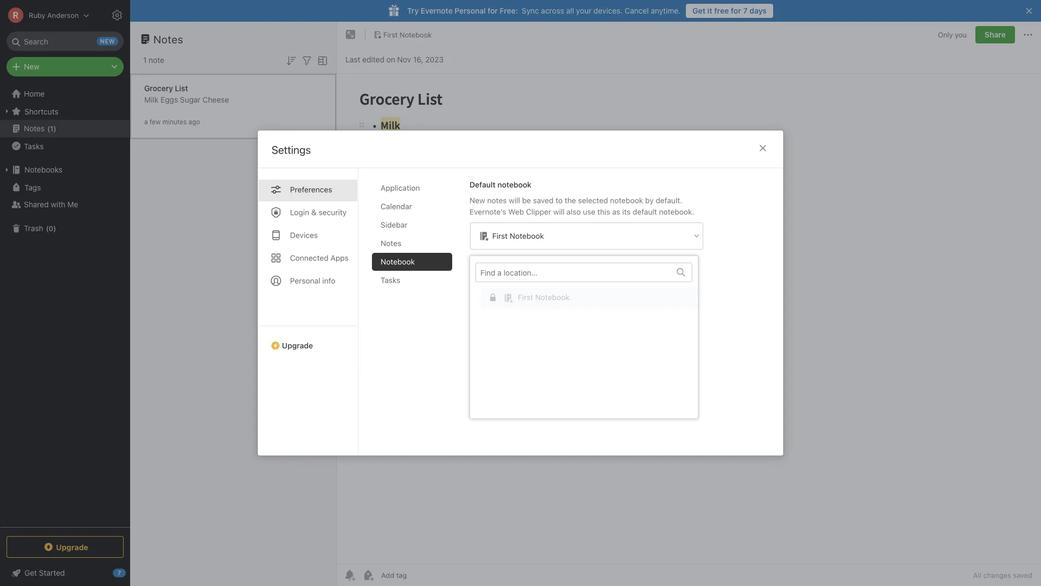 Task type: vqa. For each thing, say whether or not it's contained in the screenshot.
INFO
yes



Task type: describe. For each thing, give the bounding box(es) containing it.
trash
[[24, 224, 43, 233]]

for for free:
[[488, 6, 498, 15]]

1 horizontal spatial will
[[554, 207, 565, 216]]

shortcuts button
[[0, 103, 130, 120]]

devices
[[290, 231, 318, 240]]

expand notebooks image
[[3, 166, 11, 174]]

notes inside tab
[[381, 239, 402, 248]]

days
[[750, 6, 767, 15]]

) for trash
[[53, 224, 56, 232]]

tasks button
[[0, 137, 130, 155]]

notebook inside cell
[[536, 293, 570, 302]]

) for notes
[[53, 124, 56, 133]]

notes
[[488, 196, 507, 205]]

minutes
[[163, 118, 187, 126]]

it
[[708, 6, 713, 15]]

get it free for 7 days button
[[687, 4, 774, 18]]

Find a location… text field
[[476, 264, 671, 281]]

security
[[319, 208, 347, 217]]

1 horizontal spatial upgrade button
[[258, 326, 358, 354]]

note
[[149, 56, 164, 65]]

1 horizontal spatial upgrade
[[282, 341, 313, 350]]

new for new notes will be saved to the selected notebook by default. evernote's web clipper will also use this as its default notebook.
[[470, 196, 486, 205]]

web
[[509, 207, 524, 216]]

you
[[956, 31, 968, 39]]

16,
[[413, 55, 424, 64]]

notebook.
[[660, 207, 695, 216]]

1 inside notes ( 1 )
[[50, 124, 53, 133]]

milk eggs sugar cheese
[[144, 95, 229, 104]]

first notebook inside cell
[[518, 293, 570, 302]]

notebooks
[[24, 165, 62, 174]]

Find a location field
[[476, 263, 704, 412]]

as
[[613, 207, 621, 216]]

home link
[[0, 85, 130, 103]]

cheese
[[203, 95, 229, 104]]

evernote's
[[470, 207, 507, 216]]

add a reminder image
[[344, 569, 357, 582]]

clipper
[[527, 207, 552, 216]]

your
[[577, 6, 592, 15]]

all
[[567, 6, 574, 15]]

note window element
[[337, 22, 1042, 586]]

all
[[974, 571, 982, 579]]

default.
[[656, 196, 683, 205]]

its
[[623, 207, 631, 216]]

list
[[175, 84, 188, 93]]

application
[[381, 183, 420, 192]]

across
[[542, 6, 565, 15]]

notes ( 1 )
[[24, 124, 56, 133]]

also
[[567, 207, 581, 216]]

application tab
[[372, 179, 453, 197]]

first notebook inside the note window element
[[384, 30, 432, 39]]

only you
[[939, 31, 968, 39]]

to
[[556, 196, 563, 205]]

all changes saved
[[974, 571, 1033, 579]]

notes inside note list element
[[154, 33, 183, 45]]

notebooks link
[[0, 161, 130, 179]]

login
[[290, 208, 309, 217]]

cancel
[[625, 6, 649, 15]]

preferences
[[290, 185, 332, 194]]

for for 7
[[731, 6, 742, 15]]

this
[[598, 207, 611, 216]]

notebook inside field
[[510, 231, 544, 240]]

tab list containing application
[[372, 179, 461, 455]]

default notebook
[[470, 180, 532, 189]]

1 inside note list element
[[143, 56, 147, 65]]

eggs
[[161, 95, 178, 104]]

( for trash
[[46, 224, 49, 232]]

the
[[565, 196, 577, 205]]

edited
[[363, 55, 385, 64]]

a
[[144, 118, 148, 126]]

try evernote personal for free: sync across all your devices. cancel anytime.
[[408, 6, 681, 15]]

sidebar
[[381, 220, 408, 229]]

default
[[470, 180, 496, 189]]

sync
[[522, 6, 539, 15]]

try
[[408, 6, 419, 15]]

tags
[[24, 183, 41, 192]]

0 horizontal spatial notebook
[[498, 180, 532, 189]]

Search text field
[[14, 31, 116, 51]]

saved inside new notes will be saved to the selected notebook by default. evernote's web clipper will also use this as its default notebook.
[[533, 196, 554, 205]]

milk
[[144, 95, 159, 104]]

with
[[51, 200, 65, 209]]

&
[[312, 208, 317, 217]]

only
[[939, 31, 954, 39]]

first notebook inside the default notebook field
[[493, 231, 544, 240]]

( for notes
[[47, 124, 50, 133]]

calendar
[[381, 202, 412, 211]]

settings image
[[111, 9, 124, 22]]

apps
[[331, 253, 349, 262]]

home
[[24, 89, 45, 98]]

login & security
[[290, 208, 347, 217]]

get
[[693, 6, 706, 15]]

first notebook button inside the note window element
[[370, 27, 436, 42]]

free:
[[500, 6, 518, 15]]

use
[[583, 207, 596, 216]]

0
[[49, 224, 53, 232]]



Task type: locate. For each thing, give the bounding box(es) containing it.
changes
[[984, 571, 1012, 579]]

0 vertical spatial saved
[[533, 196, 554, 205]]

1 vertical spatial tasks
[[381, 276, 401, 285]]

0 vertical spatial (
[[47, 124, 50, 133]]

tab list
[[258, 168, 359, 455], [372, 179, 461, 455]]

first inside the note window element
[[384, 30, 398, 39]]

expand note image
[[345, 28, 358, 41]]

0 horizontal spatial tab list
[[258, 168, 359, 455]]

first notebook cell
[[481, 287, 704, 308]]

1 horizontal spatial first
[[493, 231, 508, 240]]

notebook
[[498, 180, 532, 189], [611, 196, 644, 205]]

0 horizontal spatial will
[[509, 196, 520, 205]]

first notebook row
[[476, 287, 704, 308]]

1 left note
[[143, 56, 147, 65]]

) right trash
[[53, 224, 56, 232]]

1 horizontal spatial for
[[731, 6, 742, 15]]

0 vertical spatial notes
[[154, 33, 183, 45]]

notebook down web
[[510, 231, 544, 240]]

2 for from the left
[[731, 6, 742, 15]]

0 horizontal spatial new
[[24, 62, 39, 71]]

tasks tab
[[372, 271, 453, 289]]

tasks down notes ( 1 ) at the top of page
[[24, 142, 44, 150]]

0 vertical spatial new
[[24, 62, 39, 71]]

will
[[509, 196, 520, 205], [554, 207, 565, 216]]

evernote
[[421, 6, 453, 15]]

0 vertical spatial first notebook button
[[370, 27, 436, 42]]

notebook down try
[[400, 30, 432, 39]]

tab list containing preferences
[[258, 168, 359, 455]]

) down shortcuts button
[[53, 124, 56, 133]]

1 ) from the top
[[53, 124, 56, 133]]

0 vertical spatial 1
[[143, 56, 147, 65]]

notebook down notes tab
[[381, 257, 415, 266]]

upgrade button
[[258, 326, 358, 354], [7, 536, 124, 558]]

1 vertical spatial (
[[46, 224, 49, 232]]

notebook tab
[[372, 253, 453, 271]]

calendar tab
[[372, 198, 453, 215]]

notes down shortcuts
[[24, 124, 45, 133]]

few
[[150, 118, 161, 126]]

new button
[[7, 57, 124, 77]]

sidebar tab
[[372, 216, 453, 234]]

new inside new notes will be saved to the selected notebook by default. evernote's web clipper will also use this as its default notebook.
[[470, 196, 486, 205]]

1 vertical spatial first
[[493, 231, 508, 240]]

1 vertical spatial personal
[[290, 276, 321, 285]]

connected
[[290, 253, 329, 262]]

2023
[[426, 55, 444, 64]]

1 horizontal spatial personal
[[455, 6, 486, 15]]

1 vertical spatial first notebook button
[[470, 263, 704, 412]]

tasks inside tab
[[381, 276, 401, 285]]

tags button
[[0, 179, 130, 196]]

tasks down notebook tab
[[381, 276, 401, 285]]

notes up note
[[154, 33, 183, 45]]

7
[[744, 6, 748, 15]]

devices.
[[594, 6, 623, 15]]

1 horizontal spatial 1
[[143, 56, 147, 65]]

tree
[[0, 85, 130, 526]]

2 horizontal spatial notes
[[381, 239, 402, 248]]

by
[[646, 196, 654, 205]]

notebook inside tab
[[381, 257, 415, 266]]

( right trash
[[46, 224, 49, 232]]

1 vertical spatial upgrade
[[56, 543, 88, 551]]

anytime.
[[651, 6, 681, 15]]

1 down shortcuts
[[50, 124, 53, 133]]

first inside the default notebook field
[[493, 231, 508, 240]]

connected apps
[[290, 253, 349, 262]]

last
[[346, 55, 361, 64]]

share
[[985, 30, 1007, 39]]

) inside the trash ( 0 )
[[53, 224, 56, 232]]

2 ) from the top
[[53, 224, 56, 232]]

nov
[[398, 55, 411, 64]]

0 vertical spatial notebook
[[498, 180, 532, 189]]

( inside notes ( 1 )
[[47, 124, 50, 133]]

1 horizontal spatial saved
[[1014, 571, 1033, 579]]

( inside the trash ( 0 )
[[46, 224, 49, 232]]

notes inside tree
[[24, 124, 45, 133]]

0 horizontal spatial 1
[[50, 124, 53, 133]]

0 horizontal spatial upgrade button
[[7, 536, 124, 558]]

notebook up 'be'
[[498, 180, 532, 189]]

0 vertical spatial personal
[[455, 6, 486, 15]]

0 horizontal spatial notes
[[24, 124, 45, 133]]

new
[[24, 62, 39, 71], [470, 196, 486, 205]]

info
[[323, 276, 336, 285]]

Note Editor text field
[[337, 74, 1042, 564]]

saved right "changes"
[[1014, 571, 1033, 579]]

1 for from the left
[[488, 6, 498, 15]]

grocery list
[[144, 84, 188, 93]]

0 vertical spatial first notebook
[[384, 30, 432, 39]]

0 horizontal spatial upgrade
[[56, 543, 88, 551]]

shared with me
[[24, 200, 78, 209]]

1 vertical spatial new
[[470, 196, 486, 205]]

None search field
[[14, 31, 116, 51]]

0 horizontal spatial saved
[[533, 196, 554, 205]]

free
[[715, 6, 730, 15]]

saved up clipper
[[533, 196, 554, 205]]

first notebook down web
[[493, 231, 544, 240]]

first inside the first notebook cell
[[518, 293, 534, 302]]

1 vertical spatial upgrade button
[[7, 536, 124, 558]]

)
[[53, 124, 56, 133], [53, 224, 56, 232]]

notebook inside the note window element
[[400, 30, 432, 39]]

0 horizontal spatial first
[[384, 30, 398, 39]]

1 vertical spatial saved
[[1014, 571, 1033, 579]]

1 horizontal spatial tab list
[[372, 179, 461, 455]]

first down find a location… text field
[[518, 293, 534, 302]]

) inside notes ( 1 )
[[53, 124, 56, 133]]

first
[[384, 30, 398, 39], [493, 231, 508, 240], [518, 293, 534, 302]]

note list element
[[130, 22, 337, 586]]

first up on
[[384, 30, 398, 39]]

new up home
[[24, 62, 39, 71]]

2 vertical spatial notes
[[381, 239, 402, 248]]

0 vertical spatial upgrade
[[282, 341, 313, 350]]

share button
[[976, 26, 1016, 43]]

notebook down find a location… text field
[[536, 293, 570, 302]]

on
[[387, 55, 396, 64]]

upgrade
[[282, 341, 313, 350], [56, 543, 88, 551]]

saved
[[533, 196, 554, 205], [1014, 571, 1033, 579]]

for left 7
[[731, 6, 742, 15]]

2 vertical spatial first notebook
[[518, 293, 570, 302]]

first down evernote's
[[493, 231, 508, 240]]

2 vertical spatial first
[[518, 293, 534, 302]]

1 horizontal spatial first notebook button
[[470, 263, 704, 412]]

first notebook button
[[370, 27, 436, 42], [470, 263, 704, 412]]

0 horizontal spatial personal
[[290, 276, 321, 285]]

new up evernote's
[[470, 196, 486, 205]]

be
[[523, 196, 531, 205]]

shared
[[24, 200, 49, 209]]

shared with me link
[[0, 196, 130, 213]]

personal
[[455, 6, 486, 15], [290, 276, 321, 285]]

1 vertical spatial 1
[[50, 124, 53, 133]]

default
[[633, 207, 658, 216]]

1 vertical spatial notebook
[[611, 196, 644, 205]]

will down to
[[554, 207, 565, 216]]

personal down connected
[[290, 276, 321, 285]]

tree containing home
[[0, 85, 130, 526]]

new notes will be saved to the selected notebook by default. evernote's web clipper will also use this as its default notebook.
[[470, 196, 695, 216]]

0 horizontal spatial first notebook button
[[370, 27, 436, 42]]

saved inside the note window element
[[1014, 571, 1033, 579]]

for inside button
[[731, 6, 742, 15]]

me
[[67, 200, 78, 209]]

notebook inside new notes will be saved to the selected notebook by default. evernote's web clipper will also use this as its default notebook.
[[611, 196, 644, 205]]

1 horizontal spatial new
[[470, 196, 486, 205]]

for left free:
[[488, 6, 498, 15]]

last edited on nov 16, 2023
[[346, 55, 444, 64]]

for
[[488, 6, 498, 15], [731, 6, 742, 15]]

grocery
[[144, 84, 173, 93]]

(
[[47, 124, 50, 133], [46, 224, 49, 232]]

trash ( 0 )
[[24, 224, 56, 233]]

1 horizontal spatial notebook
[[611, 196, 644, 205]]

selected
[[579, 196, 609, 205]]

0 vertical spatial )
[[53, 124, 56, 133]]

new inside popup button
[[24, 62, 39, 71]]

sugar
[[180, 95, 201, 104]]

Default notebook field
[[470, 222, 704, 250]]

0 vertical spatial first
[[384, 30, 398, 39]]

0 horizontal spatial for
[[488, 6, 498, 15]]

ago
[[189, 118, 200, 126]]

( down shortcuts
[[47, 124, 50, 133]]

1 horizontal spatial tasks
[[381, 276, 401, 285]]

close image
[[757, 142, 770, 155]]

0 vertical spatial will
[[509, 196, 520, 205]]

notes down sidebar at the top left of the page
[[381, 239, 402, 248]]

first notebook down try
[[384, 30, 432, 39]]

1
[[143, 56, 147, 65], [50, 124, 53, 133]]

tasks inside button
[[24, 142, 44, 150]]

1 horizontal spatial notes
[[154, 33, 183, 45]]

notes tab
[[372, 234, 453, 252]]

personal right evernote in the left top of the page
[[455, 6, 486, 15]]

will up web
[[509, 196, 520, 205]]

notebook up the its
[[611, 196, 644, 205]]

0 vertical spatial upgrade button
[[258, 326, 358, 354]]

add tag image
[[362, 569, 375, 582]]

first notebook down find a location… text field
[[518, 293, 570, 302]]

personal info
[[290, 276, 336, 285]]

shortcuts
[[24, 107, 59, 116]]

notebook
[[400, 30, 432, 39], [510, 231, 544, 240], [381, 257, 415, 266], [536, 293, 570, 302]]

1 vertical spatial will
[[554, 207, 565, 216]]

0 vertical spatial tasks
[[24, 142, 44, 150]]

settings
[[272, 143, 311, 156]]

1 vertical spatial notes
[[24, 124, 45, 133]]

notes
[[154, 33, 183, 45], [24, 124, 45, 133], [381, 239, 402, 248]]

new for new
[[24, 62, 39, 71]]

0 horizontal spatial tasks
[[24, 142, 44, 150]]

1 vertical spatial first notebook
[[493, 231, 544, 240]]

2 horizontal spatial first
[[518, 293, 534, 302]]

1 vertical spatial )
[[53, 224, 56, 232]]

1 note
[[143, 56, 164, 65]]



